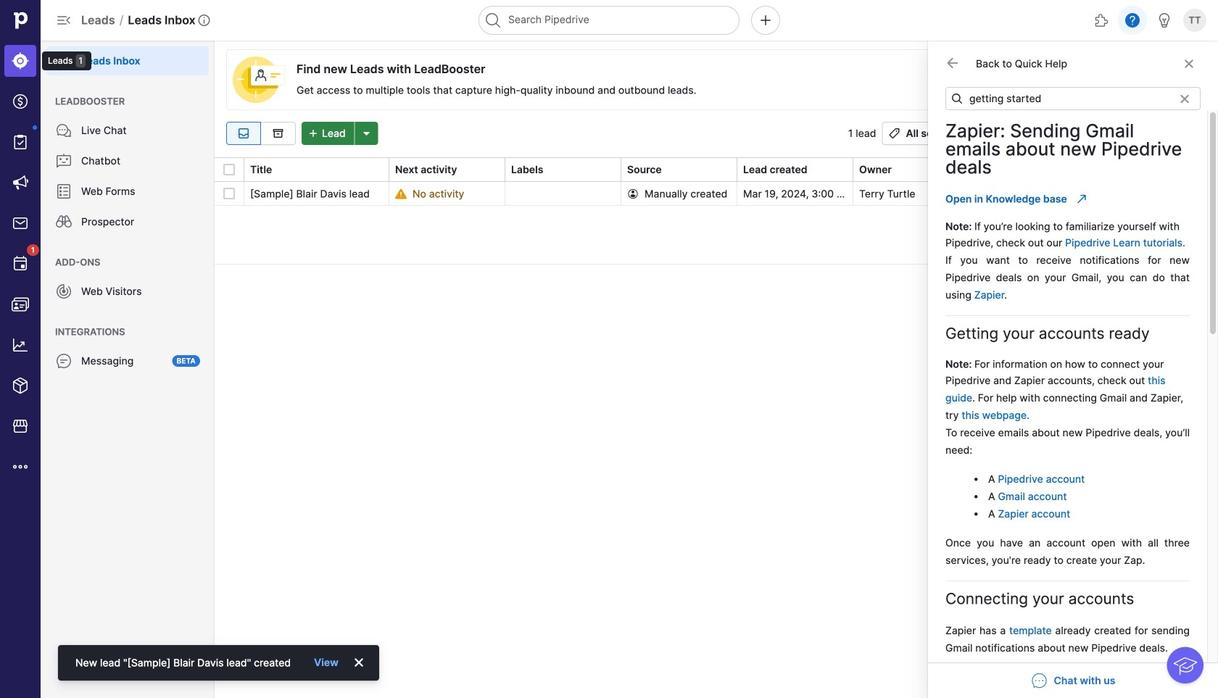 Task type: locate. For each thing, give the bounding box(es) containing it.
color muted image
[[1180, 93, 1191, 105]]

2 horizontal spatial color secondary image
[[1201, 164, 1213, 176]]

0 vertical spatial color secondary image
[[1180, 60, 1192, 72]]

row
[[215, 182, 1219, 206]]

color primary image
[[305, 128, 322, 139], [886, 128, 904, 139], [994, 128, 1012, 139], [1092, 128, 1110, 139], [223, 188, 235, 200], [628, 188, 639, 200]]

color primary image
[[952, 93, 963, 104], [964, 128, 981, 139], [1062, 128, 1079, 139], [223, 164, 235, 176]]

add lead element
[[302, 122, 379, 145]]

sales assistant image
[[1156, 12, 1174, 29]]

1 vertical spatial color secondary image
[[1198, 185, 1216, 202]]

insights image
[[12, 337, 29, 354]]

menu item
[[0, 41, 41, 81], [41, 41, 215, 75]]

color secondary image
[[946, 56, 961, 70], [1181, 58, 1199, 70], [1201, 164, 1213, 176]]

1 color undefined image from the top
[[55, 122, 73, 139]]

menu toggle image
[[55, 12, 73, 29]]

archive image
[[270, 128, 287, 139]]

color warning image
[[395, 188, 407, 200]]

grid
[[215, 157, 1219, 699]]

0 vertical spatial color undefined image
[[55, 122, 73, 139]]

color secondary image
[[1180, 60, 1192, 72], [1198, 185, 1216, 202]]

leads image
[[12, 52, 29, 70]]

1 vertical spatial color undefined image
[[55, 183, 73, 200]]

2 menu item from the left
[[41, 41, 215, 75]]

sales inbox image
[[12, 215, 29, 232]]

menu
[[0, 0, 91, 699], [41, 41, 215, 699]]

0 horizontal spatial color secondary image
[[946, 56, 961, 70]]

color undefined image
[[55, 52, 73, 70], [12, 133, 29, 151], [55, 152, 73, 170], [55, 213, 73, 231], [12, 255, 29, 273], [55, 283, 73, 300], [55, 353, 73, 370]]

1 menu item from the left
[[0, 41, 41, 81]]

home image
[[9, 9, 31, 31]]

color undefined image
[[55, 122, 73, 139], [55, 183, 73, 200]]

campaigns image
[[12, 174, 29, 192]]



Task type: describe. For each thing, give the bounding box(es) containing it.
2 color undefined image from the top
[[55, 183, 73, 200]]

1 horizontal spatial color secondary image
[[1198, 185, 1216, 202]]

Search Pipedrive field
[[479, 6, 740, 35]]

marketplace image
[[12, 418, 29, 435]]

color undefined image inside menu item
[[55, 52, 73, 70]]

close image
[[353, 657, 365, 669]]

deals image
[[12, 93, 29, 110]]

quick add image
[[757, 12, 775, 29]]

inbox image
[[235, 128, 252, 139]]

products image
[[12, 377, 29, 395]]

more image
[[12, 459, 29, 476]]

0 horizontal spatial color secondary image
[[1180, 60, 1192, 72]]

add lead options image
[[358, 128, 376, 139]]

info image
[[198, 15, 210, 26]]

1 horizontal spatial color secondary image
[[1181, 58, 1199, 70]]

color active image
[[1076, 193, 1088, 205]]

knowledge center bot, also known as kc bot is an onboarding assistant that allows you to see the list of onboarding items in one place for quick and easy reference. this improves your in-app experience. image
[[1167, 647, 1204, 684]]

Search all articles text field
[[946, 87, 1201, 110]]

quick help image
[[1125, 12, 1142, 29]]

contacts image
[[12, 296, 29, 313]]



Task type: vqa. For each thing, say whether or not it's contained in the screenshot.
the bottom More actions icon
no



